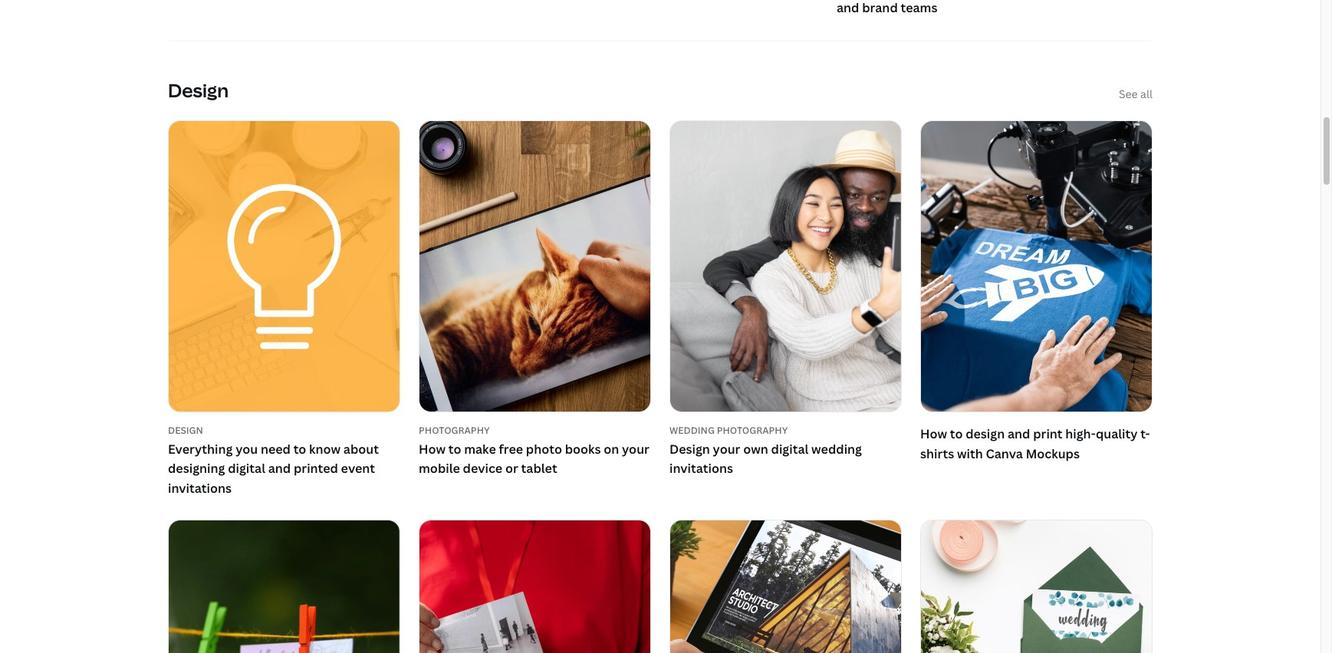 Task type: describe. For each thing, give the bounding box(es) containing it.
wedding
[[812, 441, 862, 458]]

wedding photography design your own digital wedding invitations
[[670, 424, 862, 477]]

everything
[[168, 441, 233, 458]]

to inside photography how to make free photo books on your mobile device or tablet
[[449, 441, 461, 458]]

with
[[957, 445, 983, 462]]

own
[[744, 441, 769, 458]]

digital inside "design everything you need to know about designing digital and printed event invitations"
[[228, 460, 265, 477]]

free
[[499, 441, 523, 458]]

everything you need to know about designing digital and printed event invitations link
[[168, 440, 400, 499]]

design
[[966, 426, 1005, 443]]

to inside how to design and print high-quality t- shirts with canva mockups
[[950, 426, 963, 443]]

how to make free photo books on your mobile device or tablet link
[[419, 440, 651, 479]]

see all
[[1119, 87, 1153, 101]]

all
[[1141, 87, 1153, 101]]

and inside "design everything you need to know about designing digital and printed event invitations"
[[268, 460, 291, 477]]

need
[[261, 441, 291, 458]]

design everything you need to know about designing digital and printed event invitations
[[168, 424, 379, 497]]

mobile
[[419, 460, 460, 477]]

wedding photography link
[[670, 424, 902, 437]]

how to design and print high-quality t- shirts with canva mockups
[[921, 426, 1151, 462]]

digital inside wedding photography design your own digital wedding invitations
[[771, 441, 809, 458]]

you
[[236, 441, 258, 458]]

how to design and print high-quality t- shirts with canva mockups link
[[921, 121, 1153, 467]]

books
[[565, 441, 601, 458]]

about
[[344, 441, 379, 458]]

designing
[[168, 460, 225, 477]]

see
[[1119, 87, 1138, 101]]

invitations inside "design everything you need to know about designing digital and printed event invitations"
[[168, 480, 232, 497]]

quality
[[1096, 426, 1138, 443]]



Task type: locate. For each thing, give the bounding box(es) containing it.
0 vertical spatial invitations
[[670, 460, 733, 477]]

1 vertical spatial and
[[268, 460, 291, 477]]

0 horizontal spatial and
[[268, 460, 291, 477]]

invitations
[[670, 460, 733, 477], [168, 480, 232, 497]]

to inside "design everything you need to know about designing digital and printed event invitations"
[[294, 441, 306, 458]]

1 horizontal spatial digital
[[771, 441, 809, 458]]

how inside how to design and print high-quality t- shirts with canva mockups
[[921, 426, 947, 443]]

wedding
[[670, 424, 715, 437]]

design your own digital wedding invitations link
[[670, 440, 902, 479]]

design link
[[168, 424, 400, 437]]

2 vertical spatial design
[[670, 441, 710, 458]]

photography
[[717, 424, 788, 437]]

design
[[168, 78, 229, 103], [168, 424, 203, 437], [670, 441, 710, 458]]

0 vertical spatial design
[[168, 78, 229, 103]]

how up mobile
[[419, 441, 446, 458]]

digital down you
[[228, 460, 265, 477]]

photography link
[[419, 424, 651, 437]]

0 horizontal spatial how
[[419, 441, 446, 458]]

shirts
[[921, 445, 955, 462]]

how
[[921, 426, 947, 443], [419, 441, 446, 458]]

1 your from the left
[[622, 441, 650, 458]]

your left own
[[713, 441, 741, 458]]

photo
[[526, 441, 562, 458]]

tablet
[[521, 460, 558, 477]]

photography how to make free photo books on your mobile device or tablet
[[419, 424, 650, 477]]

your
[[622, 441, 650, 458], [713, 441, 741, 458]]

design inside "design everything you need to know about designing digital and printed event invitations"
[[168, 424, 203, 437]]

1 horizontal spatial how
[[921, 426, 947, 443]]

and inside how to design and print high-quality t- shirts with canva mockups
[[1008, 426, 1031, 443]]

1 horizontal spatial your
[[713, 441, 741, 458]]

and down need
[[268, 460, 291, 477]]

design for design
[[168, 78, 229, 103]]

to right need
[[294, 441, 306, 458]]

high-
[[1066, 426, 1096, 443]]

event
[[341, 460, 375, 477]]

0 horizontal spatial invitations
[[168, 480, 232, 497]]

know
[[309, 441, 341, 458]]

2 horizontal spatial to
[[950, 426, 963, 443]]

photography
[[419, 424, 490, 437]]

to up "with"
[[950, 426, 963, 443]]

make
[[464, 441, 496, 458]]

design for design everything you need to know about designing digital and printed event invitations
[[168, 424, 203, 437]]

your right on
[[622, 441, 650, 458]]

mockups
[[1026, 445, 1080, 462]]

or
[[506, 460, 518, 477]]

1 vertical spatial design
[[168, 424, 203, 437]]

invitations inside wedding photography design your own digital wedding invitations
[[670, 460, 733, 477]]

on
[[604, 441, 619, 458]]

0 horizontal spatial digital
[[228, 460, 265, 477]]

0 vertical spatial digital
[[771, 441, 809, 458]]

your inside photography how to make free photo books on your mobile device or tablet
[[622, 441, 650, 458]]

device
[[463, 460, 503, 477]]

to down photography
[[449, 441, 461, 458]]

digital down wedding photography link
[[771, 441, 809, 458]]

t-
[[1141, 426, 1151, 443]]

how inside photography how to make free photo books on your mobile device or tablet
[[419, 441, 446, 458]]

0 horizontal spatial your
[[622, 441, 650, 458]]

canva
[[986, 445, 1023, 462]]

2 your from the left
[[713, 441, 741, 458]]

0 vertical spatial and
[[1008, 426, 1031, 443]]

design inside wedding photography design your own digital wedding invitations
[[670, 441, 710, 458]]

invitations down wedding
[[670, 460, 733, 477]]

0 horizontal spatial to
[[294, 441, 306, 458]]

1 vertical spatial invitations
[[168, 480, 232, 497]]

and
[[1008, 426, 1031, 443], [268, 460, 291, 477]]

to
[[950, 426, 963, 443], [294, 441, 306, 458], [449, 441, 461, 458]]

your inside wedding photography design your own digital wedding invitations
[[713, 441, 741, 458]]

digital
[[771, 441, 809, 458], [228, 460, 265, 477]]

and up canva
[[1008, 426, 1031, 443]]

pexels thới nam cao 10806198 image
[[169, 521, 400, 654]]

print
[[1034, 426, 1063, 443]]

how up shirts
[[921, 426, 947, 443]]

1 horizontal spatial invitations
[[670, 460, 733, 477]]

1 vertical spatial digital
[[228, 460, 265, 477]]

1 horizontal spatial to
[[449, 441, 461, 458]]

see all link
[[1119, 86, 1153, 102]]

1 horizontal spatial and
[[1008, 426, 1031, 443]]

invitations down designing at the bottom left of the page
[[168, 480, 232, 497]]

printed
[[294, 460, 338, 477]]



Task type: vqa. For each thing, say whether or not it's contained in the screenshot.
bottommost Create
no



